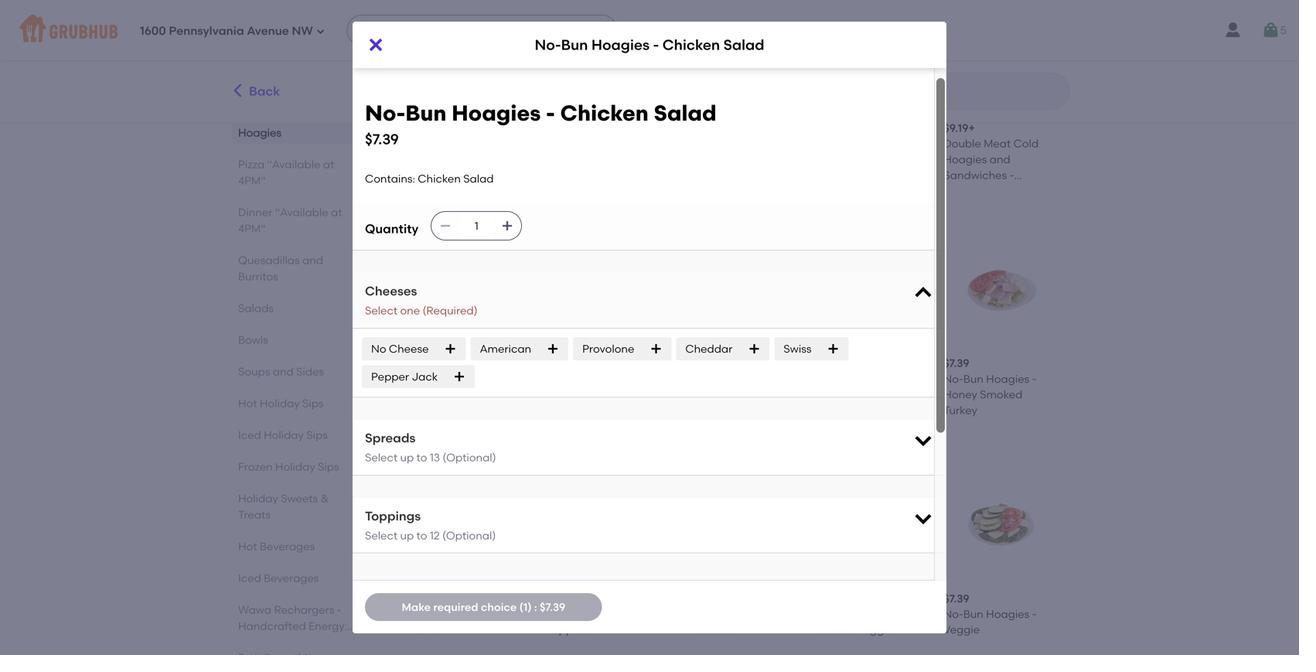 Task type: locate. For each thing, give the bounding box(es) containing it.
0 horizontal spatial +
[[708, 122, 715, 135]]

1 iced from the top
[[238, 429, 261, 442]]

0 vertical spatial select
[[365, 304, 398, 317]]

$7.39 no-bun hoagies - italian
[[413, 592, 506, 636]]

select down toppings at the bottom left of the page
[[365, 529, 398, 542]]

iced for iced holiday sips
[[238, 429, 261, 442]]

0 vertical spatial iced
[[238, 429, 261, 442]]

hoagies inside no-bun hoagies - tuna salad
[[721, 608, 764, 621]]

2 select from the top
[[365, 451, 398, 464]]

double meat cold hoagies and sandwiches - custom italian image
[[811, 0, 926, 111]]

$7.39 inside $7.39 no-bun hoagies - veggie
[[944, 592, 970, 605]]

$7.39 for $7.39 no-bun hoagies - honey smoked turkey
[[944, 357, 970, 370]]

1 horizontal spatial veggie
[[944, 623, 980, 636]]

"available inside dinner "available at 4pm"
[[275, 206, 329, 219]]

veggie for hoagies
[[857, 623, 894, 636]]

sips
[[302, 397, 324, 410], [307, 429, 328, 442], [318, 460, 339, 473]]

- inside 'no-bun hoagies - roasted veggie'
[[900, 608, 904, 621]]

3 select from the top
[[365, 529, 398, 542]]

hoagies inside $7.39 no-bun hoagies - italian
[[456, 608, 499, 621]]

pennsylvania
[[169, 24, 244, 38]]

blt
[[509, 372, 527, 385]]

holiday up the treats
[[238, 492, 278, 505]]

hot
[[413, 137, 432, 150], [238, 397, 257, 410], [238, 540, 257, 553]]

tab
[[238, 650, 358, 655]]

1 horizontal spatial and
[[302, 254, 323, 267]]

1 vertical spatial beverages
[[264, 572, 319, 585]]

:
[[535, 601, 537, 614]]

and down the meat
[[990, 153, 1011, 166]]

-
[[653, 36, 659, 53], [546, 100, 555, 126], [481, 137, 485, 150], [1010, 168, 1015, 182], [502, 372, 506, 385], [634, 372, 639, 385], [767, 372, 772, 385], [900, 372, 904, 385], [1033, 372, 1037, 385], [337, 603, 342, 617], [502, 608, 506, 621], [634, 608, 639, 621], [767, 608, 772, 621], [900, 608, 904, 621], [1033, 608, 1037, 621]]

hoagies inside $9.19 + double meat cold hoagies and sandwiches - custom
[[944, 153, 987, 166]]

4pm" inside dinner "available at 4pm"
[[238, 222, 266, 235]]

"available inside pizza "available at 4pm"
[[267, 158, 321, 171]]

1 vertical spatial 4pm"
[[238, 222, 266, 235]]

(optional) right 13
[[443, 451, 496, 464]]

sips for hot holiday sips
[[302, 397, 324, 410]]

2 vertical spatial select
[[365, 529, 398, 542]]

no- inside 'no-bun hoagies - roasted veggie'
[[811, 608, 831, 621]]

up down toppings at the bottom left of the page
[[400, 529, 414, 542]]

$7.39 inside $7.39 no-bun hoagies - italian
[[413, 592, 439, 605]]

$7.39 no-bun hoagies - honey smoked turkey
[[944, 357, 1037, 417]]

& inside $5.69 hot hoagies - meatball parmesan *contains pork & beef*
[[492, 168, 500, 182]]

sips inside 'iced holiday sips' tab
[[307, 429, 328, 442]]

beverages
[[260, 540, 315, 553], [264, 572, 319, 585]]

to inside toppings select up to 12 (optional)
[[417, 529, 427, 542]]

2 to from the top
[[417, 529, 427, 542]]

(optional) inside the spreads select up to 13 (optional)
[[443, 451, 496, 464]]

$7.39 for $7.39 no-bun hoagies - veggie
[[944, 592, 970, 605]]

0 vertical spatial &
[[492, 168, 500, 182]]

"available
[[267, 158, 321, 171], [275, 206, 329, 219]]

hoagies inside $5.69 hot hoagies - meatball parmesan *contains pork & beef*
[[435, 137, 478, 150]]

hot beverages tab
[[238, 538, 358, 555]]

svg image inside 5 button
[[1262, 21, 1281, 39]]

0 vertical spatial at
[[323, 158, 334, 171]]

$8.09 no-bun hoagies - roast beef
[[811, 357, 904, 401]]

at inside pizza "available at 4pm"
[[323, 158, 334, 171]]

bowls
[[238, 333, 268, 347]]

svg image
[[1262, 21, 1281, 39], [316, 27, 325, 36], [367, 36, 385, 54], [913, 283, 935, 304], [444, 343, 457, 355], [547, 343, 559, 355], [453, 371, 466, 383]]

choice
[[481, 601, 517, 614]]

select inside cheeses select one (required)
[[365, 304, 398, 317]]

to
[[417, 451, 427, 464], [417, 529, 427, 542]]

1 select from the top
[[365, 304, 398, 317]]

0 vertical spatial 4pm"
[[238, 174, 266, 187]]

select inside the spreads select up to 13 (optional)
[[365, 451, 398, 464]]

"available for pizza
[[267, 158, 321, 171]]

bun inside $7.39 no-bun hoagies - italian
[[433, 608, 453, 621]]

caret left icon image
[[230, 83, 246, 99]]

no-bun hoagies - honey smoked turkey image
[[944, 233, 1058, 347]]

salad inside no-bun hoagies - tuna salad
[[707, 623, 737, 636]]

2 vertical spatial sips
[[318, 460, 339, 473]]

no- inside $7.39 no-bun hoagies - ham
[[679, 372, 698, 385]]

iced holiday sips tab
[[238, 427, 358, 443]]

0 vertical spatial sips
[[302, 397, 324, 410]]

salads tab
[[238, 300, 358, 316]]

beverages down hot beverages tab
[[264, 572, 319, 585]]

1 vertical spatial hot
[[238, 397, 257, 410]]

hot hoagies - meatball parmesan *contains pork & beef* image
[[413, 0, 527, 111]]

0 horizontal spatial and
[[273, 365, 294, 378]]

no-bun hoagies - chicken salad
[[535, 36, 765, 53]]

bun inside $7.39 no-bun hoagies - chicken salad
[[566, 372, 586, 385]]

chicken
[[663, 36, 720, 53], [561, 100, 649, 126], [418, 172, 461, 185], [546, 388, 589, 401]]

1 vertical spatial sips
[[307, 429, 328, 442]]

honey
[[944, 388, 978, 401]]

(optional) for toppings
[[443, 529, 496, 542]]

svg image
[[440, 220, 452, 232], [501, 220, 514, 232], [650, 343, 663, 355], [748, 343, 761, 355], [827, 343, 840, 355], [913, 429, 935, 451], [913, 507, 935, 529]]

- inside wawa rechargers - handcrafted energy drinks (contains caffeine)
[[337, 603, 342, 617]]

holiday for frozen
[[275, 460, 315, 473]]

+ up the double
[[969, 122, 975, 135]]

select for toppings
[[365, 529, 398, 542]]

to left 13
[[417, 451, 427, 464]]

at inside dinner "available at 4pm"
[[331, 206, 342, 219]]

1 horizontal spatial +
[[969, 122, 975, 135]]

sips inside frozen holiday sips tab
[[318, 460, 339, 473]]

and for soups and sides
[[273, 365, 294, 378]]

hot holiday sips
[[238, 397, 324, 410]]

4pm" down pizza
[[238, 174, 266, 187]]

Input item quantity number field
[[460, 212, 494, 240]]

& down parmesan
[[492, 168, 500, 182]]

and inside quesadillas and burritos
[[302, 254, 323, 267]]

provolone
[[583, 342, 635, 355]]

energy
[[309, 620, 345, 633]]

and left sides
[[273, 365, 294, 378]]

pizza "available at 4pm" tab
[[238, 156, 358, 189]]

spreads
[[365, 431, 416, 446]]

dinner "available at 4pm"
[[238, 206, 342, 235]]

1 + from the left
[[708, 122, 715, 135]]

and for quesadillas and burritos
[[302, 254, 323, 267]]

bun inside the $7.39 no-bun hoagies - pepperoni
[[566, 608, 586, 621]]

$9.19 + double meat cold hoagies and sandwiches - custom
[[944, 122, 1039, 197]]

1 (optional) from the top
[[443, 451, 496, 464]]

beverages for hot beverages
[[260, 540, 315, 553]]

holiday down 'iced holiday sips' tab
[[275, 460, 315, 473]]

1 vertical spatial (optional)
[[443, 529, 496, 542]]

no-
[[535, 36, 561, 53], [365, 100, 406, 126], [413, 372, 433, 385], [546, 372, 566, 385], [679, 372, 698, 385], [811, 372, 831, 385], [944, 372, 964, 385], [413, 608, 433, 621], [546, 608, 566, 621], [679, 608, 698, 621], [811, 608, 831, 621], [944, 608, 964, 621]]

0 horizontal spatial veggie
[[857, 623, 894, 636]]

sips down sides
[[302, 397, 324, 410]]

1 veggie from the left
[[857, 623, 894, 636]]

iced up the frozen
[[238, 429, 261, 442]]

salads
[[238, 302, 274, 315]]

- inside no-bun hoagies - tuna salad
[[767, 608, 772, 621]]

4pm"
[[238, 174, 266, 187], [238, 222, 266, 235]]

+
[[708, 122, 715, 135], [969, 122, 975, 135]]

beef
[[844, 388, 868, 401]]

"available down pizza "available at 4pm" tab
[[275, 206, 329, 219]]

sips up frozen holiday sips tab
[[307, 429, 328, 442]]

bun inside $7.39 no-bun hoagies - honey smoked turkey
[[964, 372, 984, 385]]

beverages for iced beverages
[[264, 572, 319, 585]]

pizza "available at 4pm"
[[238, 158, 334, 187]]

+ inside $9.19 + double meat cold hoagies and sandwiches - custom
[[969, 122, 975, 135]]

hoagies inside tab
[[238, 126, 282, 139]]

1 vertical spatial at
[[331, 206, 342, 219]]

veggie inside 'no-bun hoagies - roasted veggie'
[[857, 623, 894, 636]]

1 vertical spatial select
[[365, 451, 398, 464]]

4pm" inside pizza "available at 4pm"
[[238, 174, 266, 187]]

iced up the wawa at bottom left
[[238, 572, 261, 585]]

1600 pennsylvania avenue nw
[[140, 24, 313, 38]]

roasted
[[811, 623, 855, 636]]

1 vertical spatial &
[[321, 492, 329, 505]]

& right sweets
[[321, 492, 329, 505]]

salad inside the no-bun hoagies - chicken salad $7.39
[[654, 100, 717, 126]]

$7.39 for $7.39 no-bun hoagies - chicken salad
[[546, 357, 572, 370]]

veggie inside $7.39 no-bun hoagies - veggie
[[944, 623, 980, 636]]

double meat cold hoagies and sandwiches - turkey & ham image
[[679, 0, 793, 111]]

chicken inside $7.39 no-bun hoagies - chicken salad
[[546, 388, 589, 401]]

select down cheeses
[[365, 304, 398, 317]]

select for spreads
[[365, 451, 398, 464]]

select inside toppings select up to 12 (optional)
[[365, 529, 398, 542]]

bun inside 'no-bun hoagies - roasted veggie'
[[831, 608, 851, 621]]

bun inside $7.39 no-bun hoagies - ham
[[698, 372, 719, 385]]

1 to from the top
[[417, 451, 427, 464]]

hot down soups
[[238, 397, 257, 410]]

beverages up iced beverages in the bottom of the page
[[260, 540, 315, 553]]

soups
[[238, 365, 270, 378]]

hoagies inside $8.09 no-bun hoagies - roast beef
[[854, 372, 897, 385]]

hoagies inside $7.39 no-bun hoagies - chicken salad
[[588, 372, 632, 385]]

iced inside "tab"
[[238, 572, 261, 585]]

no- inside the $7.39 no-bun hoagies - pepperoni
[[546, 608, 566, 621]]

at down pizza "available at 4pm" tab
[[331, 206, 342, 219]]

hot down the treats
[[238, 540, 257, 553]]

no-bun hoagies - veggie image
[[944, 468, 1058, 582]]

0 horizontal spatial &
[[321, 492, 329, 505]]

frozen
[[238, 460, 273, 473]]

1 up from the top
[[400, 451, 414, 464]]

hoagies inside $7.39 no-bun hoagies - ham
[[721, 372, 764, 385]]

4pm" for dinner "available at 4pm"
[[238, 222, 266, 235]]

0 vertical spatial up
[[400, 451, 414, 464]]

select down spreads
[[365, 451, 398, 464]]

5 button
[[1262, 16, 1287, 44]]

hoagies inside the $7.39 no-bun hoagies - pepperoni
[[588, 608, 632, 621]]

(optional) for spreads
[[443, 451, 496, 464]]

sides
[[296, 365, 324, 378]]

+ down double meat cold hoagies and sandwiches - turkey & ham image in the right of the page
[[708, 122, 715, 135]]

no-bun hoagies - roasted veggie
[[811, 608, 904, 636]]

up inside toppings select up to 12 (optional)
[[400, 529, 414, 542]]

to for spreads
[[417, 451, 427, 464]]

1 vertical spatial up
[[400, 529, 414, 542]]

nw
[[292, 24, 313, 38]]

swiss
[[784, 342, 812, 355]]

0 vertical spatial "available
[[267, 158, 321, 171]]

pork
[[466, 168, 489, 182]]

2 iced from the top
[[238, 572, 261, 585]]

hot beverages
[[238, 540, 315, 553]]

0 vertical spatial (optional)
[[443, 451, 496, 464]]

tuna
[[679, 623, 704, 636]]

pepperoni
[[546, 623, 600, 636]]

up
[[400, 451, 414, 464], [400, 529, 414, 542]]

bun
[[561, 36, 588, 53], [406, 100, 447, 126], [433, 372, 453, 385], [566, 372, 586, 385], [698, 372, 719, 385], [831, 372, 851, 385], [964, 372, 984, 385], [433, 608, 453, 621], [566, 608, 586, 621], [698, 608, 719, 621], [831, 608, 851, 621], [964, 608, 984, 621]]

hot down $5.69
[[413, 137, 432, 150]]

at down hoagies tab
[[323, 158, 334, 171]]

chicken inside the no-bun hoagies - chicken salad $7.39
[[561, 100, 649, 126]]

$7.39 inside the $7.39 no-bun hoagies - pepperoni
[[546, 592, 572, 605]]

2 veggie from the left
[[944, 623, 980, 636]]

beverages inside tab
[[260, 540, 315, 553]]

select
[[365, 304, 398, 317], [365, 451, 398, 464], [365, 529, 398, 542]]

up down spreads
[[400, 451, 414, 464]]

(optional)
[[443, 451, 496, 464], [443, 529, 496, 542]]

iced beverages tab
[[238, 570, 358, 586]]

1 vertical spatial "available
[[275, 206, 329, 219]]

dinner "available at 4pm" tab
[[238, 204, 358, 237]]

2 vertical spatial hot
[[238, 540, 257, 553]]

and
[[990, 153, 1011, 166], [302, 254, 323, 267], [273, 365, 294, 378]]

$7.39 inside $7.39 no-bun hoagies - ham
[[679, 357, 704, 370]]

holiday down soups and sides
[[260, 397, 300, 410]]

$7.39 inside $7.39 no-bun hoagies - honey smoked turkey
[[944, 357, 970, 370]]

at for dinner "available at 4pm"
[[331, 206, 342, 219]]

4pm" down dinner
[[238, 222, 266, 235]]

no- inside $7.39 no-bun hoagies - italian
[[413, 608, 433, 621]]

cold
[[1014, 137, 1039, 150]]

no-bun hoagies - roasted veggie button
[[805, 462, 932, 644]]

meatball
[[413, 153, 460, 166]]

(optional) inside toppings select up to 12 (optional)
[[443, 529, 496, 542]]

holiday down hot holiday sips
[[264, 429, 304, 442]]

0 vertical spatial hot
[[413, 137, 432, 150]]

&
[[492, 168, 500, 182], [321, 492, 329, 505]]

to inside the spreads select up to 13 (optional)
[[417, 451, 427, 464]]

+ for $12.19
[[708, 122, 715, 135]]

1 vertical spatial and
[[302, 254, 323, 267]]

sips inside hot holiday sips tab
[[302, 397, 324, 410]]

spreads select up to 13 (optional)
[[365, 431, 496, 464]]

2 4pm" from the top
[[238, 222, 266, 235]]

1 horizontal spatial &
[[492, 168, 500, 182]]

holiday sweets & treats tab
[[238, 490, 358, 523]]

- inside $7.39 no-bun hoagies - veggie
[[1033, 608, 1037, 621]]

1 vertical spatial to
[[417, 529, 427, 542]]

sips up sweets
[[318, 460, 339, 473]]

smoked
[[980, 388, 1023, 401]]

contains:
[[365, 172, 415, 185]]

cheeses select one (required)
[[365, 284, 478, 317]]

2 horizontal spatial and
[[990, 153, 1011, 166]]

- inside $7.79 no-bun hoagies - blt
[[502, 372, 506, 385]]

up inside the spreads select up to 13 (optional)
[[400, 451, 414, 464]]

$7.39 no-bun hoagies - veggie
[[944, 592, 1037, 636]]

2 + from the left
[[969, 122, 975, 135]]

no- inside $7.39 no-bun hoagies - chicken salad
[[546, 372, 566, 385]]

0 vertical spatial and
[[990, 153, 1011, 166]]

hoagies inside $7.39 no-bun hoagies - honey smoked turkey
[[987, 372, 1030, 385]]

(1)
[[520, 601, 532, 614]]

$7.39
[[365, 131, 399, 148], [546, 357, 572, 370], [679, 357, 704, 370], [944, 357, 970, 370], [413, 592, 439, 605], [546, 592, 572, 605], [944, 592, 970, 605], [540, 601, 566, 614]]

sweets
[[281, 492, 318, 505]]

holiday
[[260, 397, 300, 410], [264, 429, 304, 442], [275, 460, 315, 473], [238, 492, 278, 505]]

iced holiday sips
[[238, 429, 328, 442]]

beverages inside "tab"
[[264, 572, 319, 585]]

bun inside no-bun hoagies - tuna salad
[[698, 608, 719, 621]]

salad for no-bun hoagies - chicken salad
[[724, 36, 765, 53]]

2 up from the top
[[400, 529, 414, 542]]

13
[[430, 451, 440, 464]]

2 (optional) from the top
[[443, 529, 496, 542]]

1 vertical spatial iced
[[238, 572, 261, 585]]

veggie
[[857, 623, 894, 636], [944, 623, 980, 636]]

0 vertical spatial beverages
[[260, 540, 315, 553]]

1 4pm" from the top
[[238, 174, 266, 187]]

iced inside tab
[[238, 429, 261, 442]]

2 vertical spatial and
[[273, 365, 294, 378]]

sips for frozen holiday sips
[[318, 460, 339, 473]]

0 vertical spatial to
[[417, 451, 427, 464]]

iced
[[238, 429, 261, 442], [238, 572, 261, 585]]

$7.39 no-bun hoagies - chicken salad
[[546, 357, 639, 401]]

hot inside $5.69 hot hoagies - meatball parmesan *contains pork & beef*
[[413, 137, 432, 150]]

(required)
[[423, 304, 478, 317]]

& inside holiday sweets & treats
[[321, 492, 329, 505]]

+ for $9.19
[[969, 122, 975, 135]]

and down dinner "available at 4pm" tab
[[302, 254, 323, 267]]

$7.39 inside $7.39 no-bun hoagies - chicken salad
[[546, 357, 572, 370]]

- inside $7.39 no-bun hoagies - chicken salad
[[634, 372, 639, 385]]

to left 12
[[417, 529, 427, 542]]

"available down hoagies tab
[[267, 158, 321, 171]]

contains: chicken salad
[[365, 172, 494, 185]]

(optional) right 12
[[443, 529, 496, 542]]

no-bun hoagies - chicken salad image
[[546, 233, 660, 347]]



Task type: describe. For each thing, give the bounding box(es) containing it.
- inside $8.09 no-bun hoagies - roast beef
[[900, 372, 904, 385]]

- inside $5.69 hot hoagies - meatball parmesan *contains pork & beef*
[[481, 137, 485, 150]]

sips for iced holiday sips
[[307, 429, 328, 442]]

wawa rechargers - handcrafted energy drinks (contains caffeine) tab
[[238, 602, 358, 655]]

no-bun hoagies - ham image
[[679, 233, 793, 347]]

toppings select up to 12 (optional)
[[365, 509, 496, 542]]

wawa
[[238, 603, 272, 617]]

no-bun hoagies - blt image
[[413, 233, 527, 347]]

no-bun hoagies - roast beef image
[[811, 233, 926, 347]]

salad for no-bun hoagies - chicken salad $7.39
[[654, 100, 717, 126]]

no-bun hoagies - italian image
[[413, 468, 527, 582]]

quesadillas and burritos
[[238, 254, 323, 283]]

no-bun hoagies - chicken salad $7.39
[[365, 100, 717, 148]]

hoagies inside $7.79 no-bun hoagies - blt
[[456, 372, 499, 385]]

"available for dinner
[[275, 206, 329, 219]]

$12.19
[[679, 122, 708, 135]]

and inside $9.19 + double meat cold hoagies and sandwiches - custom
[[990, 153, 1011, 166]]

bun inside the no-bun hoagies - chicken salad $7.39
[[406, 100, 447, 126]]

4pm" for pizza "available at 4pm"
[[238, 174, 266, 187]]

no- inside $7.79 no-bun hoagies - blt
[[413, 372, 433, 385]]

bun inside $8.09 no-bun hoagies - roast beef
[[831, 372, 851, 385]]

$5.49 button
[[540, 0, 666, 189]]

$7.39 no-bun hoagies - pepperoni
[[546, 592, 639, 636]]

$8.09
[[811, 357, 840, 370]]

soups and sides tab
[[238, 364, 358, 380]]

holiday for hot
[[260, 397, 300, 410]]

$5.69 hot hoagies - meatball parmesan *contains pork & beef*
[[413, 122, 516, 197]]

*contains
[[413, 168, 463, 182]]

turkey
[[944, 404, 978, 417]]

meat
[[984, 137, 1011, 150]]

quantity
[[365, 221, 419, 236]]

hot for hot beverages
[[238, 540, 257, 553]]

$5.69
[[413, 122, 441, 135]]

beef*
[[413, 184, 442, 197]]

hoagies tab
[[238, 125, 358, 141]]

no- inside $8.09 no-bun hoagies - roast beef
[[811, 372, 831, 385]]

no-bun hoagies - tuna salad image
[[679, 468, 793, 582]]

no-bun hoagies - tuna salad
[[679, 608, 772, 636]]

up for spreads
[[400, 451, 414, 464]]

soups and sides
[[238, 365, 324, 378]]

hot hoagies - pepperoni marinara *sauce contains pork & beef* image
[[546, 0, 660, 111]]

cheddar
[[686, 342, 733, 355]]

no- inside the no-bun hoagies - chicken salad $7.39
[[365, 100, 406, 126]]

bowls tab
[[238, 332, 358, 348]]

wawa rechargers - handcrafted energy drinks (contains caffeine)
[[238, 603, 345, 655]]

handcrafted
[[238, 620, 306, 633]]

no
[[371, 342, 386, 355]]

bun inside $7.79 no-bun hoagies - blt
[[433, 372, 453, 385]]

required
[[434, 601, 479, 614]]

hoagies inside 'no-bun hoagies - roasted veggie'
[[854, 608, 897, 621]]

holiday for iced
[[264, 429, 304, 442]]

avenue
[[247, 24, 289, 38]]

no- inside $7.39 no-bun hoagies - veggie
[[944, 608, 964, 621]]

12
[[430, 529, 440, 542]]

- inside $7.39 no-bun hoagies - italian
[[502, 608, 506, 621]]

select for cheeses
[[365, 304, 398, 317]]

italian
[[413, 623, 446, 636]]

custom
[[944, 184, 986, 197]]

$7.79
[[413, 357, 438, 370]]

$7.39 for $7.39 no-bun hoagies - italian
[[413, 592, 439, 605]]

hoagies inside the no-bun hoagies - chicken salad $7.39
[[452, 100, 541, 126]]

roast
[[811, 388, 841, 401]]

quesadillas and burritos tab
[[238, 252, 358, 285]]

- inside the $7.39 no-bun hoagies - pepperoni
[[634, 608, 639, 621]]

no-bun hoagies - roasted veggie image
[[811, 468, 926, 582]]

no- inside $7.39 no-bun hoagies - honey smoked turkey
[[944, 372, 964, 385]]

hot holiday sips tab
[[238, 395, 358, 412]]

cheeses
[[365, 284, 417, 299]]

make
[[402, 601, 431, 614]]

- inside $7.39 no-bun hoagies - honey smoked turkey
[[1033, 372, 1037, 385]]

$7.39 no-bun hoagies - ham
[[679, 357, 772, 401]]

pepper
[[371, 370, 409, 383]]

at for pizza "available at 4pm"
[[323, 158, 334, 171]]

drinks
[[238, 636, 270, 649]]

frozen holiday sips
[[238, 460, 339, 473]]

salad for no-bun hoagies - tuna salad
[[707, 623, 737, 636]]

double meat cold hoagies and sandwiches - custom image
[[944, 0, 1058, 111]]

$9.19
[[944, 122, 969, 135]]

caffeine)
[[238, 652, 287, 655]]

veggie for bun
[[944, 623, 980, 636]]

holiday sweets & treats
[[238, 492, 329, 521]]

bun inside $7.39 no-bun hoagies - veggie
[[964, 608, 984, 621]]

1600
[[140, 24, 166, 38]]

make required choice (1) : $7.39
[[402, 601, 566, 614]]

american
[[480, 342, 532, 355]]

double
[[944, 137, 982, 150]]

holiday inside holiday sweets & treats
[[238, 492, 278, 505]]

no-bun hoagies - pepperoni image
[[546, 468, 660, 582]]

rechargers
[[274, 603, 334, 617]]

no cheese
[[371, 342, 429, 355]]

$7.79 no-bun hoagies - blt
[[413, 357, 527, 385]]

$7.39 for $7.39 no-bun hoagies - ham
[[679, 357, 704, 370]]

$12.19 +
[[679, 122, 715, 135]]

$7.39 inside the no-bun hoagies - chicken salad $7.39
[[365, 131, 399, 148]]

no- inside no-bun hoagies - tuna salad
[[679, 608, 698, 621]]

one
[[400, 304, 420, 317]]

- inside the no-bun hoagies - chicken salad $7.39
[[546, 100, 555, 126]]

no-bun hoagies - tuna salad button
[[672, 462, 799, 644]]

frozen holiday sips tab
[[238, 459, 358, 475]]

jack
[[412, 370, 438, 383]]

$7.39 for $7.39 no-bun hoagies - pepperoni
[[546, 592, 572, 605]]

hoagies inside $7.39 no-bun hoagies - veggie
[[987, 608, 1030, 621]]

cheese
[[389, 342, 429, 355]]

5
[[1281, 23, 1287, 37]]

- inside $9.19 + double meat cold hoagies and sandwiches - custom
[[1010, 168, 1015, 182]]

up for toppings
[[400, 529, 414, 542]]

to for toppings
[[417, 529, 427, 542]]

back
[[249, 84, 280, 99]]

main navigation navigation
[[0, 0, 1300, 60]]

hot for hot holiday sips
[[238, 397, 257, 410]]

ham
[[679, 388, 704, 401]]

- inside $7.39 no-bun hoagies - ham
[[767, 372, 772, 385]]

quesadillas
[[238, 254, 300, 267]]

back button
[[229, 73, 281, 110]]

iced for iced beverages
[[238, 572, 261, 585]]

pepper jack
[[371, 370, 438, 383]]

burritos
[[238, 270, 278, 283]]

pizza
[[238, 158, 265, 171]]

$5.49
[[546, 122, 574, 135]]

treats
[[238, 508, 271, 521]]

salad inside $7.39 no-bun hoagies - chicken salad
[[591, 388, 622, 401]]

(contains
[[273, 636, 324, 649]]



Task type: vqa. For each thing, say whether or not it's contained in the screenshot.


